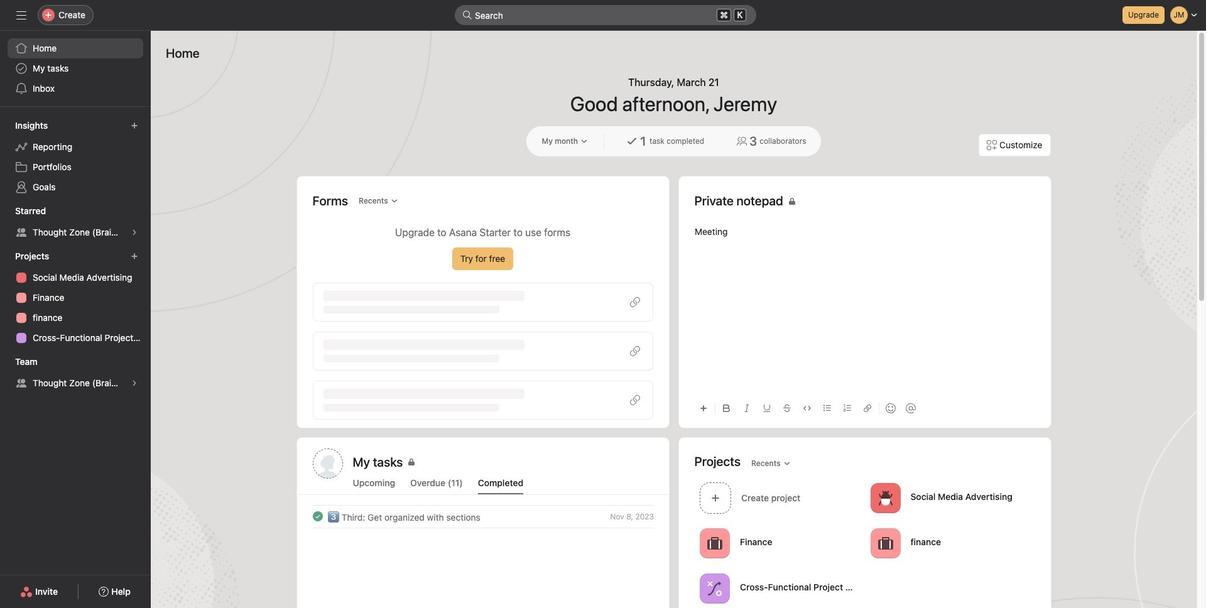 Task type: vqa. For each thing, say whether or not it's contained in the screenshot.
strikethrough image
yes



Task type: locate. For each thing, give the bounding box(es) containing it.
insights element
[[0, 114, 151, 200]]

starred element
[[0, 200, 151, 245]]

briefcase image up line_and_symbols icon
[[707, 536, 722, 551]]

2 briefcase image from the left
[[878, 536, 893, 551]]

0 horizontal spatial briefcase image
[[707, 536, 722, 551]]

link image
[[863, 405, 871, 412]]

1 horizontal spatial briefcase image
[[878, 536, 893, 551]]

global element
[[0, 31, 151, 106]]

strikethrough image
[[783, 405, 791, 412]]

None field
[[455, 5, 756, 25]]

briefcase image down bug icon
[[878, 536, 893, 551]]

bulleted list image
[[823, 405, 831, 412]]

briefcase image
[[707, 536, 722, 551], [878, 536, 893, 551]]

bug image
[[878, 490, 893, 505]]

see details, thought zone (brainstorm space) image
[[131, 229, 138, 236]]

new insights image
[[131, 122, 138, 129]]

toolbar
[[694, 394, 1035, 422]]

teams element
[[0, 351, 151, 396]]

Completed checkbox
[[310, 509, 325, 524]]

hide sidebar image
[[16, 10, 26, 20]]

emoji image
[[885, 403, 896, 413]]

see details, thought zone (brainstorm space) image
[[131, 379, 138, 387]]

bold image
[[723, 405, 730, 412]]

insert an object image
[[700, 405, 707, 412]]

list item
[[694, 479, 865, 517], [297, 505, 669, 528]]



Task type: describe. For each thing, give the bounding box(es) containing it.
new project or portfolio image
[[131, 253, 138, 260]]

1 horizontal spatial list item
[[694, 479, 865, 517]]

underline image
[[763, 405, 770, 412]]

numbered list image
[[843, 405, 851, 412]]

prominent image
[[462, 10, 472, 20]]

at mention image
[[906, 403, 916, 413]]

1 briefcase image from the left
[[707, 536, 722, 551]]

italics image
[[743, 405, 750, 412]]

projects element
[[0, 245, 151, 351]]

add profile photo image
[[313, 449, 343, 479]]

line_and_symbols image
[[707, 581, 722, 596]]

completed image
[[310, 509, 325, 524]]

code image
[[803, 405, 811, 412]]

Search tasks, projects, and more text field
[[455, 5, 756, 25]]

0 horizontal spatial list item
[[297, 505, 669, 528]]



